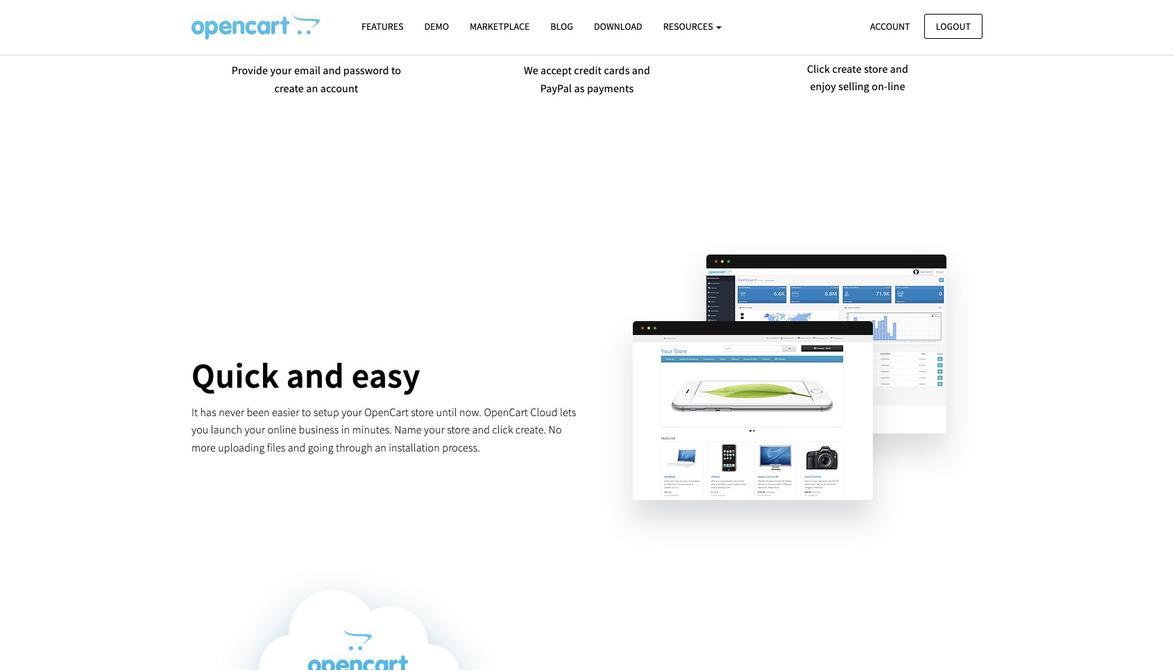 Task type: locate. For each thing, give the bounding box(es) containing it.
0 vertical spatial account
[[324, 29, 385, 51]]

create.
[[516, 423, 546, 437]]

store up on-
[[864, 62, 888, 75]]

and right files
[[288, 441, 306, 455]]

accept
[[541, 63, 572, 77]]

credit
[[574, 63, 602, 77]]

logout link
[[924, 14, 983, 39]]

and
[[890, 62, 908, 75], [323, 63, 341, 77], [632, 63, 650, 77], [286, 354, 344, 398], [472, 423, 490, 437], [288, 441, 306, 455]]

create an account
[[248, 29, 385, 51]]

0 vertical spatial store
[[864, 62, 888, 75]]

account
[[870, 20, 910, 32]]

create down email
[[275, 81, 304, 95]]

your
[[832, 27, 867, 49], [270, 63, 292, 77], [342, 405, 362, 419], [245, 423, 265, 437], [424, 423, 445, 437]]

store
[[864, 62, 888, 75], [411, 405, 434, 419], [447, 423, 470, 437]]

2 vertical spatial an
[[375, 441, 386, 455]]

uploading
[[218, 441, 265, 455]]

name
[[394, 423, 422, 437]]

to inside it has never been easier to setup your opencart store until now. opencart cloud lets you launch your online business in minutes. name your store and click create. no more uploading files and going through an installation process.
[[302, 405, 311, 419]]

business
[[299, 423, 339, 437]]

to left setup
[[302, 405, 311, 419]]

0 vertical spatial to
[[391, 63, 401, 77]]

an down email
[[306, 81, 318, 95]]

you
[[192, 423, 209, 437]]

1 vertical spatial to
[[302, 405, 311, 419]]

and down now. at the left
[[472, 423, 490, 437]]

through
[[336, 441, 373, 455]]

1 vertical spatial store
[[411, 405, 434, 419]]

and right email
[[323, 63, 341, 77]]

an
[[301, 29, 320, 51], [306, 81, 318, 95], [375, 441, 386, 455]]

an up email
[[301, 29, 320, 51]]

0 horizontal spatial to
[[302, 405, 311, 419]]

more
[[192, 441, 216, 455]]

opencart
[[870, 27, 943, 49], [364, 405, 409, 419], [484, 405, 528, 419]]

selling
[[839, 79, 870, 93]]

demo
[[424, 20, 449, 33]]

and inside click create store and enjoy selling on-line
[[890, 62, 908, 75]]

1 horizontal spatial opencart
[[484, 405, 528, 419]]

account link
[[858, 14, 922, 39]]

launch
[[211, 423, 242, 437]]

quick
[[192, 354, 279, 398]]

an down minutes.
[[375, 441, 386, 455]]

2 vertical spatial store
[[447, 423, 470, 437]]

opencart cloud image
[[192, 15, 320, 40]]

create up selling
[[832, 62, 862, 75]]

to
[[391, 63, 401, 77], [302, 405, 311, 419]]

add payment method
[[505, 29, 669, 51]]

account up the password at the top left of the page
[[324, 29, 385, 51]]

email
[[294, 63, 321, 77]]

setup
[[314, 405, 339, 419]]

minutes.
[[352, 423, 392, 437]]

to inside provide your email and password to create an account
[[391, 63, 401, 77]]

to right the password at the top left of the page
[[391, 63, 401, 77]]

your down been
[[245, 423, 265, 437]]

1 horizontal spatial to
[[391, 63, 401, 77]]

1 vertical spatial create
[[275, 81, 304, 95]]

on-
[[872, 79, 888, 93]]

1 vertical spatial an
[[306, 81, 318, 95]]

account
[[324, 29, 385, 51], [320, 81, 358, 95]]

account down the password at the top left of the page
[[320, 81, 358, 95]]

easier
[[272, 405, 299, 419]]

store up the name
[[411, 405, 434, 419]]

enjoy
[[810, 79, 836, 93]]

0 horizontal spatial create
[[275, 81, 304, 95]]

2 horizontal spatial store
[[864, 62, 888, 75]]

and right cards
[[632, 63, 650, 77]]

features link
[[351, 15, 414, 39]]

online
[[268, 423, 296, 437]]

1 horizontal spatial store
[[447, 423, 470, 437]]

and up line
[[890, 62, 908, 75]]

create
[[832, 62, 862, 75], [275, 81, 304, 95]]

add
[[505, 29, 535, 51]]

resources
[[663, 20, 715, 33]]

click
[[807, 62, 830, 75]]

password
[[343, 63, 389, 77]]

your left email
[[270, 63, 292, 77]]

an inside provide your email and password to create an account
[[306, 81, 318, 95]]

method
[[610, 29, 669, 51]]

1 horizontal spatial create
[[832, 62, 862, 75]]

1 vertical spatial account
[[320, 81, 358, 95]]

until
[[436, 405, 457, 419]]

click create store and enjoy selling on-line
[[807, 62, 908, 93]]

provide your email and password to create an account
[[232, 63, 401, 95]]

installation
[[389, 441, 440, 455]]

0 vertical spatial create
[[832, 62, 862, 75]]

store up process.
[[447, 423, 470, 437]]

process.
[[442, 441, 480, 455]]

no
[[549, 423, 562, 437]]



Task type: vqa. For each thing, say whether or not it's contained in the screenshot.
E-Mail text field
no



Task type: describe. For each thing, give the bounding box(es) containing it.
launch
[[772, 27, 828, 49]]

create inside click create store and enjoy selling on-line
[[832, 62, 862, 75]]

going
[[308, 441, 334, 455]]

an inside it has never been easier to setup your opencart store until now. opencart cloud lets you launch your online business in minutes. name your store and click create. no more uploading files and going through an installation process.
[[375, 441, 386, 455]]

0 horizontal spatial opencart
[[364, 405, 409, 419]]

as
[[574, 81, 585, 95]]

marketplace
[[470, 20, 530, 33]]

blog link
[[540, 15, 584, 39]]

2 horizontal spatial opencart
[[870, 27, 943, 49]]

now.
[[459, 405, 482, 419]]

account inside provide your email and password to create an account
[[320, 81, 358, 95]]

logout
[[936, 20, 971, 32]]

store inside click create store and enjoy selling on-line
[[864, 62, 888, 75]]

payment
[[538, 29, 606, 51]]

to for password
[[391, 63, 401, 77]]

paypal
[[540, 81, 572, 95]]

marketplace link
[[459, 15, 540, 39]]

resources link
[[653, 15, 732, 39]]

0 horizontal spatial store
[[411, 405, 434, 419]]

we accept credit cards and paypal as payments
[[524, 63, 650, 95]]

never
[[219, 405, 244, 419]]

lets
[[560, 405, 576, 419]]

click
[[492, 423, 513, 437]]

0 vertical spatial an
[[301, 29, 320, 51]]

quick and easy
[[192, 354, 420, 398]]

easy
[[352, 354, 420, 398]]

your up in
[[342, 405, 362, 419]]

payments
[[587, 81, 634, 95]]

and inside the we accept credit cards and paypal as payments
[[632, 63, 650, 77]]

download link
[[584, 15, 653, 39]]

it has never been easier to setup your opencart store until now. opencart cloud lets you launch your online business in minutes. name your store and click create. no more uploading files and going through an installation process.
[[192, 405, 576, 455]]

demo link
[[414, 15, 459, 39]]

features
[[362, 20, 404, 33]]

and up setup
[[286, 354, 344, 398]]

it
[[192, 405, 198, 419]]

create
[[248, 29, 298, 51]]

to for easier
[[302, 405, 311, 419]]

line
[[888, 79, 905, 93]]

been
[[247, 405, 270, 419]]

launch your opencart
[[772, 27, 943, 49]]

files
[[267, 441, 286, 455]]

blog
[[551, 20, 573, 33]]

cards
[[604, 63, 630, 77]]

create inside provide your email and password to create an account
[[275, 81, 304, 95]]

your down until
[[424, 423, 445, 437]]

provide
[[232, 63, 268, 77]]

in
[[341, 423, 350, 437]]

your inside provide your email and password to create an account
[[270, 63, 292, 77]]

your up click create store and enjoy selling on-line
[[832, 27, 867, 49]]

we
[[524, 63, 538, 77]]

and inside provide your email and password to create an account
[[323, 63, 341, 77]]

cloud
[[530, 405, 558, 419]]

download
[[594, 20, 642, 33]]

has
[[200, 405, 216, 419]]



